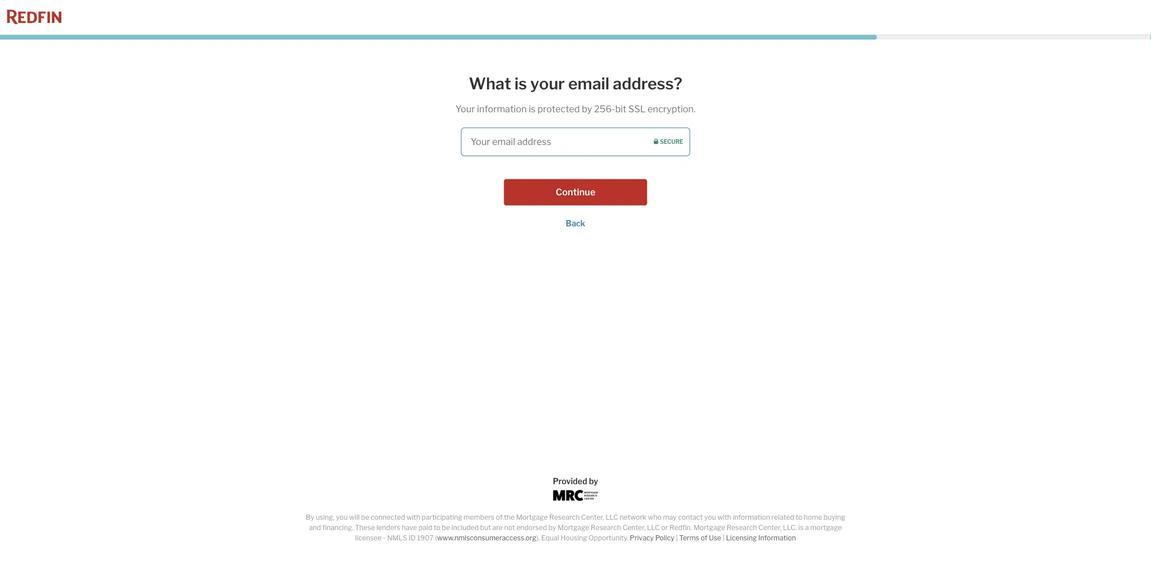 Task type: locate. For each thing, give the bounding box(es) containing it.
|
[[676, 534, 678, 542], [723, 534, 725, 542]]

1 horizontal spatial you
[[705, 513, 717, 522]]

paid
[[419, 524, 433, 532]]

research up opportunity.
[[591, 524, 622, 532]]

mortgage up housing
[[558, 524, 590, 532]]

www.nmlsconsumeraccess.org ). equal housing opportunity. privacy policy | terms of use | licensing information
[[437, 534, 797, 542]]

1 horizontal spatial mortgage
[[558, 524, 590, 532]]

1 vertical spatial be
[[442, 524, 450, 532]]

by
[[582, 104, 593, 115], [589, 476, 599, 486], [549, 524, 557, 532]]

of left the at the left of page
[[496, 513, 503, 522]]

center,
[[582, 513, 605, 522], [623, 524, 646, 532], [759, 524, 782, 532]]

is
[[515, 74, 527, 93], [529, 104, 536, 115], [799, 524, 804, 532]]

0 horizontal spatial center,
[[582, 513, 605, 522]]

2 vertical spatial is
[[799, 524, 804, 532]]

center, up opportunity.
[[582, 513, 605, 522]]

by
[[306, 513, 315, 522]]

0 vertical spatial to
[[796, 513, 803, 522]]

1 horizontal spatial with
[[718, 513, 732, 522]]

1907
[[417, 534, 434, 542]]

back
[[566, 219, 586, 229]]

with up have
[[407, 513, 421, 522]]

with
[[407, 513, 421, 522], [718, 513, 732, 522]]

are
[[493, 524, 503, 532]]

who
[[648, 513, 662, 522]]

what is your email address?
[[469, 74, 683, 93]]

1 | from the left
[[676, 534, 678, 542]]

licensing information link
[[727, 534, 797, 542]]

-
[[383, 534, 386, 542]]

2 with from the left
[[718, 513, 732, 522]]

mortgage up use
[[694, 524, 726, 532]]

of
[[496, 513, 503, 522], [701, 534, 708, 542]]

mortgage
[[517, 513, 548, 522], [558, 524, 590, 532], [694, 524, 726, 532]]

you right contact
[[705, 513, 717, 522]]

id
[[409, 534, 416, 542]]

llc
[[606, 513, 619, 522], [648, 524, 660, 532]]

2 horizontal spatial is
[[799, 524, 804, 532]]

mortgage up the endorsed
[[517, 513, 548, 522]]

information down what
[[477, 104, 527, 115]]

).
[[537, 534, 540, 542]]

center, up information
[[759, 524, 782, 532]]

to up llc. in the right of the page
[[796, 513, 803, 522]]

of inside by using, you will be connected with participating members of the mortgage research center, llc network who may contact you with information related to home buying and financing. these lenders have paid to be included but are not endorsed by mortgage research center, llc or redfin. mortgage research center, llc. is a mortgage licensee - nmls id 1907 (
[[496, 513, 503, 522]]

1 vertical spatial by
[[589, 476, 599, 486]]

endorsed
[[517, 524, 547, 532]]

to up (
[[434, 524, 441, 532]]

2 | from the left
[[723, 534, 725, 542]]

0 horizontal spatial to
[[434, 524, 441, 532]]

1 horizontal spatial to
[[796, 513, 803, 522]]

not
[[505, 524, 515, 532]]

is left the a at the right of page
[[799, 524, 804, 532]]

back button
[[566, 219, 586, 229]]

0 vertical spatial llc
[[606, 513, 619, 522]]

1 horizontal spatial |
[[723, 534, 725, 542]]

0 vertical spatial information
[[477, 104, 527, 115]]

by up equal
[[549, 524, 557, 532]]

0 vertical spatial of
[[496, 513, 503, 522]]

1 horizontal spatial of
[[701, 534, 708, 542]]

0 horizontal spatial llc
[[606, 513, 619, 522]]

be down participating at the left of the page
[[442, 524, 450, 532]]

1 you from the left
[[336, 513, 348, 522]]

by up mortgage research center image
[[589, 476, 599, 486]]

you
[[336, 513, 348, 522], [705, 513, 717, 522]]

1 horizontal spatial is
[[529, 104, 536, 115]]

0 horizontal spatial research
[[550, 513, 580, 522]]

with up use
[[718, 513, 732, 522]]

opportunity.
[[589, 534, 629, 542]]

is left the protected
[[529, 104, 536, 115]]

1 horizontal spatial llc
[[648, 524, 660, 532]]

research
[[550, 513, 580, 522], [591, 524, 622, 532], [727, 524, 758, 532]]

0 horizontal spatial with
[[407, 513, 421, 522]]

www.nmlsconsumeraccess.org link
[[437, 534, 537, 542]]

information up the licensing information link
[[733, 513, 771, 522]]

1 vertical spatial information
[[733, 513, 771, 522]]

center, down network
[[623, 524, 646, 532]]

2 vertical spatial by
[[549, 524, 557, 532]]

by inside by using, you will be connected with participating members of the mortgage research center, llc network who may contact you with information related to home buying and financing. these lenders have paid to be included but are not endorsed by mortgage research center, llc or redfin. mortgage research center, llc. is a mortgage licensee - nmls id 1907 (
[[549, 524, 557, 532]]

be up these
[[361, 513, 370, 522]]

0 horizontal spatial |
[[676, 534, 678, 542]]

www.nmlsconsumeraccess.org
[[437, 534, 537, 542]]

continue
[[556, 187, 596, 198]]

email address?
[[569, 74, 683, 93]]

llc up privacy policy "link"
[[648, 524, 660, 532]]

mortgage
[[811, 524, 843, 532]]

1 vertical spatial to
[[434, 524, 441, 532]]

you up financing.
[[336, 513, 348, 522]]

by using, you will be connected with participating members of the mortgage research center, llc network who may contact you with information related to home buying and financing. these lenders have paid to be included but are not endorsed by mortgage research center, llc or redfin. mortgage research center, llc. is a mortgage licensee - nmls id 1907 (
[[306, 513, 846, 542]]

of left use
[[701, 534, 708, 542]]

equal
[[542, 534, 560, 542]]

is left the your
[[515, 74, 527, 93]]

| right use
[[723, 534, 725, 542]]

0 horizontal spatial you
[[336, 513, 348, 522]]

nmls
[[387, 534, 407, 542]]

0 horizontal spatial be
[[361, 513, 370, 522]]

1 with from the left
[[407, 513, 421, 522]]

1 vertical spatial is
[[529, 104, 536, 115]]

1 horizontal spatial center,
[[623, 524, 646, 532]]

1 horizontal spatial be
[[442, 524, 450, 532]]

redfin.
[[670, 524, 693, 532]]

by left 256-
[[582, 104, 593, 115]]

1 vertical spatial of
[[701, 534, 708, 542]]

be
[[361, 513, 370, 522], [442, 524, 450, 532]]

what
[[469, 74, 511, 93]]

research up housing
[[550, 513, 580, 522]]

0 vertical spatial is
[[515, 74, 527, 93]]

research up licensing
[[727, 524, 758, 532]]

| down redfin.
[[676, 534, 678, 542]]

0 horizontal spatial of
[[496, 513, 503, 522]]

or
[[662, 524, 668, 532]]

to
[[796, 513, 803, 522], [434, 524, 441, 532]]

buying
[[824, 513, 846, 522]]

0 vertical spatial by
[[582, 104, 593, 115]]

contact
[[679, 513, 703, 522]]

information
[[477, 104, 527, 115], [733, 513, 771, 522]]

1 horizontal spatial information
[[733, 513, 771, 522]]

a
[[806, 524, 809, 532]]

provided by
[[553, 476, 599, 486]]

and
[[309, 524, 321, 532]]

llc up opportunity.
[[606, 513, 619, 522]]



Task type: vqa. For each thing, say whether or not it's contained in the screenshot.
ssl encryption.
yes



Task type: describe. For each thing, give the bounding box(es) containing it.
financing.
[[323, 524, 354, 532]]

these
[[355, 524, 375, 532]]

of for terms
[[701, 534, 708, 542]]

information inside by using, you will be connected with participating members of the mortgage research center, llc network who may contact you with information related to home buying and financing. these lenders have paid to be included but are not endorsed by mortgage research center, llc or redfin. mortgage research center, llc. is a mortgage licensee - nmls id 1907 (
[[733, 513, 771, 522]]

terms
[[680, 534, 700, 542]]

provided
[[553, 476, 588, 486]]

included
[[452, 524, 479, 532]]

terms of use link
[[680, 534, 722, 542]]

connected
[[371, 513, 405, 522]]

network
[[620, 513, 647, 522]]

protected
[[538, 104, 580, 115]]

but
[[481, 524, 491, 532]]

2 you from the left
[[705, 513, 717, 522]]

What is your email address? email field
[[461, 128, 691, 156]]

1 vertical spatial llc
[[648, 524, 660, 532]]

your
[[531, 74, 565, 93]]

using,
[[316, 513, 335, 522]]

lenders
[[377, 524, 401, 532]]

members
[[464, 513, 495, 522]]

(
[[435, 534, 437, 542]]

licensee
[[355, 534, 382, 542]]

use
[[709, 534, 722, 542]]

have
[[402, 524, 417, 532]]

2 horizontal spatial mortgage
[[694, 524, 726, 532]]

0 vertical spatial be
[[361, 513, 370, 522]]

licensing
[[727, 534, 757, 542]]

privacy
[[630, 534, 654, 542]]

policy
[[656, 534, 675, 542]]

2 horizontal spatial research
[[727, 524, 758, 532]]

bit
[[616, 104, 627, 115]]

may
[[664, 513, 677, 522]]

the
[[504, 513, 515, 522]]

is inside by using, you will be connected with participating members of the mortgage research center, llc network who may contact you with information related to home buying and financing. these lenders have paid to be included but are not endorsed by mortgage research center, llc or redfin. mortgage research center, llc. is a mortgage licensee - nmls id 1907 (
[[799, 524, 804, 532]]

256-
[[595, 104, 616, 115]]

continue button
[[504, 179, 648, 206]]

your
[[456, 104, 475, 115]]

llc.
[[783, 524, 798, 532]]

2 horizontal spatial center,
[[759, 524, 782, 532]]

related
[[772, 513, 795, 522]]

0 horizontal spatial information
[[477, 104, 527, 115]]

ssl encryption.
[[629, 104, 696, 115]]

0 horizontal spatial is
[[515, 74, 527, 93]]

1 horizontal spatial research
[[591, 524, 622, 532]]

0 horizontal spatial mortgage
[[517, 513, 548, 522]]

of for members
[[496, 513, 503, 522]]

home
[[804, 513, 823, 522]]

privacy policy link
[[630, 534, 675, 542]]

will
[[349, 513, 360, 522]]

participating
[[422, 513, 463, 522]]

mortgage research center image
[[554, 490, 598, 501]]

housing
[[561, 534, 588, 542]]

your information is protected by 256-bit ssl encryption.
[[456, 104, 696, 115]]

information
[[759, 534, 797, 542]]



